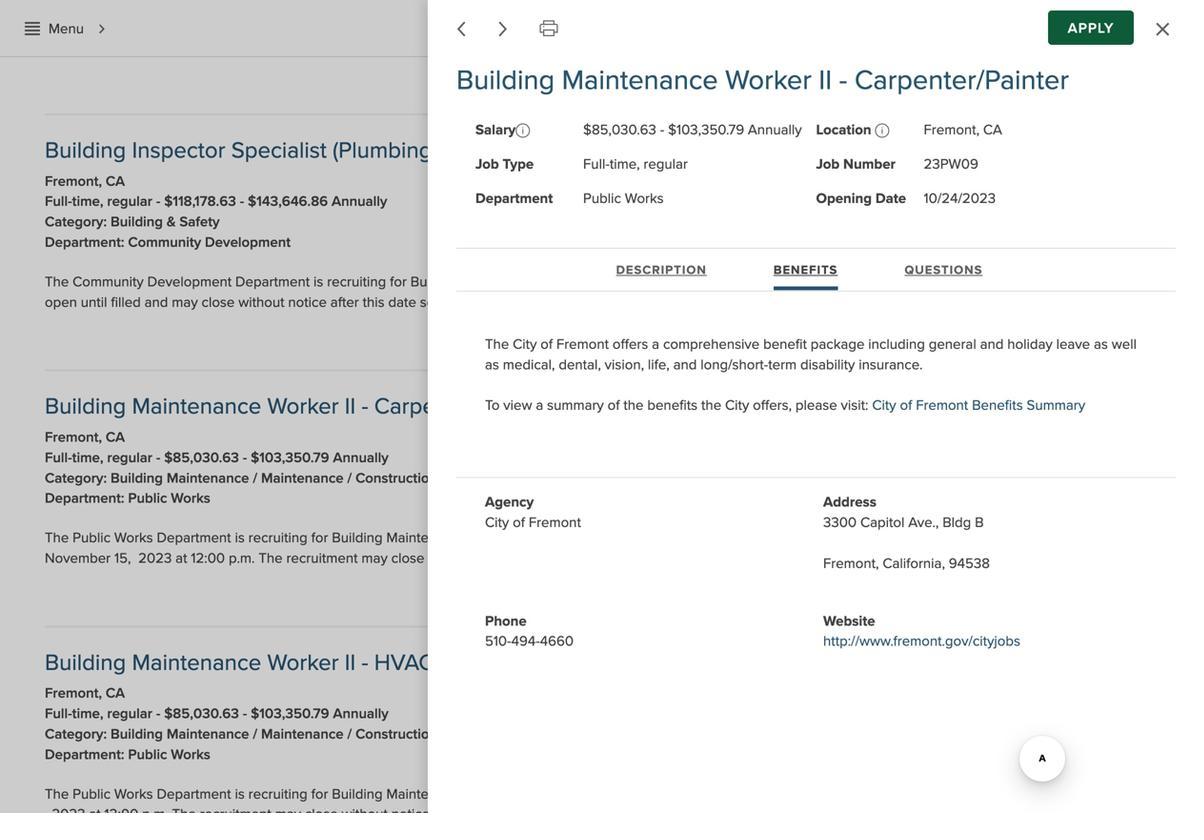 Task type: locate. For each thing, give the bounding box(es) containing it.
city down the agency
[[485, 514, 509, 531]]

opening date
[[816, 190, 907, 207]]

applications right b
[[1018, 529, 1093, 547]]

2 vertical spatial development
[[147, 273, 232, 291]]

vision,
[[605, 356, 644, 374]]

recruiting for building maintenance worker ii - carpenter/painter
[[248, 529, 308, 547]]

trades for carpenter/painter
[[621, 469, 664, 487]]

0 vertical spatial ago
[[1111, 69, 1132, 84]]

fremont,
[[924, 121, 980, 139], [45, 172, 102, 190], [45, 428, 102, 446], [824, 555, 879, 572], [45, 685, 102, 702]]

city up medical,
[[513, 335, 537, 353]]

$103,350.79 inside 'building maintenance worker ii - carpenter/painter fremont, ca full-time, regular - $85,030.63 - $103,350.79 annually category: building maintenance / maintenance / construction maintenance / construction trades department: public works'
[[251, 449, 329, 466]]

benefit
[[764, 335, 807, 353]]

benefits left summary
[[972, 397, 1024, 414]]

trades up carpenter/painter.
[[621, 469, 664, 487]]

header element
[[0, 0, 1191, 56]]

1 than from the top
[[1037, 69, 1061, 84]]

to view a summary of the benefits the city offers, please visit: city of fremont benefits summary
[[485, 397, 1086, 414]]

0 vertical spatial posted more than 30 days ago
[[965, 69, 1132, 84]]

$85,030.63 inside 'building maintenance worker ii - carpenter/painter fremont, ca full-time, regular - $85,030.63 - $103,350.79 annually category: building maintenance / maintenance / construction maintenance / construction trades department: public works'
[[164, 449, 239, 466]]

1 vertical spatial specialist
[[527, 273, 587, 291]]

annually inside building maintenance worker ii - hvac fremont, ca full-time, regular - $85,030.63 - $103,350.79 annually category: building maintenance / maintenance / construction maintenance / construction trades department: public works
[[333, 705, 389, 723]]

construction
[[356, 469, 437, 487], [536, 469, 617, 487], [356, 725, 437, 743], [536, 725, 617, 743]]

inspector up medical,
[[465, 273, 524, 291]]

0 vertical spatial applications
[[916, 17, 991, 35]]

as left medical,
[[485, 356, 499, 374]]

review
[[855, 17, 896, 35], [957, 529, 999, 547], [885, 785, 926, 803]]

more down will
[[1006, 325, 1034, 340]]

full- inside 'building maintenance worker ii - carpenter/painter fremont, ca full-time, regular - $85,030.63 - $103,350.79 annually category: building maintenance / maintenance / construction maintenance / construction trades department: public works'
[[45, 449, 72, 466]]

remain
[[1052, 273, 1095, 291]]

regular
[[644, 155, 688, 173], [107, 193, 153, 210], [107, 449, 153, 466], [107, 705, 153, 723]]

for for building inspector specialist (plumbing)
[[390, 273, 407, 291]]

0 vertical spatial days
[[1082, 69, 1108, 84]]

510-
[[485, 633, 512, 650]]

2 vertical spatial applications
[[946, 785, 1021, 803]]

is
[[317, 17, 327, 35], [995, 17, 1005, 35], [314, 273, 323, 291], [235, 529, 245, 547], [1097, 529, 1107, 547], [235, 785, 245, 803], [1025, 785, 1035, 803]]

department:
[[45, 234, 124, 251], [45, 490, 124, 507], [45, 746, 124, 763]]

1 vertical spatial days
[[1082, 325, 1108, 340]]

first
[[828, 17, 851, 35], [931, 529, 953, 547], [858, 785, 881, 803]]

annually inside 'building maintenance worker ii - carpenter/painter fremont, ca full-time, regular - $85,030.63 - $103,350.79 annually category: building maintenance / maintenance / construction maintenance / construction trades department: public works'
[[333, 449, 389, 466]]

carpenter/painter for building maintenance worker ii - carpenter/painter
[[855, 64, 1069, 97]]

ago
[[1111, 69, 1132, 84], [1111, 325, 1132, 340]]

the left benefits
[[624, 397, 644, 414]]

1 horizontal spatial the
[[702, 397, 722, 414]]

http://www.fremont.gov/cityjobs link
[[824, 633, 1021, 650]]

public
[[583, 190, 621, 207], [128, 490, 167, 507], [73, 529, 111, 547], [128, 746, 167, 763], [73, 785, 111, 803]]

public inside 'building maintenance worker ii - carpenter/painter fremont, ca full-time, regular - $85,030.63 - $103,350.79 annually category: building maintenance / maintenance / construction maintenance / construction trades department: public works'
[[128, 490, 167, 507]]

0 vertical spatial more
[[1006, 69, 1034, 84]]

1 vertical spatial fremont
[[916, 397, 969, 414]]

works inside building maintenance worker ii - hvac fremont, ca full-time, regular - $85,030.63 - $103,350.79 annually category: building maintenance / maintenance / construction maintenance / construction trades department: public works
[[171, 746, 211, 763]]

first for building maintenance worker ii - hvac
[[858, 785, 881, 803]]

our
[[590, 17, 619, 35], [714, 273, 744, 291], [692, 529, 722, 547], [620, 785, 649, 803]]

fremont inside the city of fremont offers a comprehensive benefit package including general and holiday leave as well as medical, dental, vision, life, and long/short-term disability insurance.
[[557, 335, 609, 353]]

applications for building maintenance worker ii - hvac
[[946, 785, 1021, 803]]

1 horizontal spatial first
[[858, 785, 881, 803]]

fremont down the agency
[[529, 514, 581, 531]]

annually
[[748, 121, 802, 139], [332, 193, 387, 210], [333, 449, 389, 466], [333, 705, 389, 723]]

2 trades from the top
[[621, 725, 664, 743]]

more down friday,
[[1006, 69, 1034, 84]]

2 vertical spatial community
[[73, 273, 144, 291]]

a inside the city of fremont offers a comprehensive benefit package including general and holiday leave as well as medical, dental, vision, life, and long/short-term disability insurance.
[[652, 335, 660, 353]]

0 vertical spatial inspector
[[469, 17, 527, 35]]

as left well
[[1094, 335, 1109, 353]]

annually down building maintenance worker ii - carpenter/painter link
[[333, 449, 389, 466]]

applications left "november"
[[946, 785, 1021, 803]]

tab list containing description
[[616, 257, 1031, 290]]

fremont, california, 94538
[[824, 555, 990, 572]]

posted left holiday
[[965, 325, 1003, 340]]

1 department: from the top
[[45, 234, 124, 251]]

life,
[[648, 356, 670, 374]]

1 horizontal spatial as
[[1094, 335, 1109, 353]]

1 vertical spatial as
[[485, 356, 499, 374]]

0 vertical spatial $85,030.63
[[583, 121, 657, 139]]

category: for hvac
[[45, 725, 107, 743]]

1 horizontal spatial job
[[504, 19, 539, 37]]

of
[[900, 17, 912, 35], [541, 335, 553, 353], [608, 397, 620, 414], [900, 397, 913, 414], [513, 514, 525, 531], [1002, 529, 1015, 547], [930, 785, 942, 803]]

and left holiday
[[980, 335, 1004, 353]]

0 vertical spatial community
[[73, 17, 144, 35]]

category: inside building maintenance worker ii - hvac fremont, ca full-time, regular - $85,030.63 - $103,350.79 annually category: building maintenance / maintenance / construction maintenance / construction trades department: public works
[[45, 725, 107, 743]]

ii for building maintenance worker ii - carpenter/painter
[[819, 64, 832, 97]]

2 vertical spatial category:
[[45, 725, 107, 743]]

2 horizontal spatial job
[[816, 155, 840, 173]]

0 vertical spatial benefits
[[774, 263, 838, 277]]

regular inside building maintenance worker ii - hvac fremont, ca full-time, regular - $85,030.63 - $103,350.79 annually category: building maintenance / maintenance / construction maintenance / construction trades department: public works
[[107, 705, 153, 723]]

department: inside 'building maintenance worker ii - carpenter/painter fremont, ca full-time, regular - $85,030.63 - $103,350.79 annually category: building maintenance / maintenance / construction maintenance / construction trades department: public works'
[[45, 490, 124, 507]]

hvac
[[374, 649, 434, 677]]

the public works department is recruiting for building maintenance worker ii - hvac. view our recruitment brochure the first review of applications is  november 15
[[45, 785, 1121, 803]]

0 horizontal spatial job
[[476, 155, 499, 173]]

0 horizontal spatial a
[[536, 397, 544, 414]]

annually down building maintenance worker ii - carpenter/painter
[[748, 121, 802, 139]]

regular inside building inspector specialist (plumbing) fremont, ca full-time, regular - $118,178.63 - $143,646.86 annually category: building & safety department: community development
[[107, 193, 153, 210]]

2 category: from the top
[[45, 469, 107, 487]]

0 vertical spatial and
[[980, 335, 1004, 353]]

and
[[980, 335, 1004, 353], [674, 356, 697, 374]]

2 30 from the top
[[1064, 325, 1079, 340]]

1 horizontal spatial specialist
[[527, 273, 587, 291]]

department
[[476, 190, 553, 207], [236, 273, 310, 291], [157, 529, 231, 547], [157, 785, 231, 803]]

as
[[1094, 335, 1109, 353], [485, 356, 499, 374]]

0 vertical spatial development
[[147, 17, 232, 35]]

full- inside building inspector specialist (plumbing) fremont, ca full-time, regular - $118,178.63 - $143,646.86 annually category: building & safety department: community development
[[45, 193, 72, 210]]

ii for building maintenance worker ii - carpenter/painter fremont, ca full-time, regular - $85,030.63 - $103,350.79 annually category: building maintenance / maintenance / construction maintenance / construction trades department: public works
[[345, 393, 356, 421]]

23pw09
[[924, 155, 979, 173]]

and right the 'life,'
[[674, 356, 697, 374]]

fremont up dental,
[[557, 335, 609, 353]]

1 vertical spatial applications
[[1018, 529, 1093, 547]]

(plumbing)
[[333, 137, 438, 165]]

/
[[253, 469, 257, 487], [347, 469, 352, 487], [527, 469, 532, 487], [253, 725, 257, 743], [347, 725, 352, 743], [527, 725, 532, 743]]

than down will
[[1037, 325, 1061, 340]]

carpenter/painter
[[855, 64, 1069, 97], [374, 393, 552, 421]]

location
[[816, 121, 876, 139]]

apply button
[[1049, 10, 1134, 45]]

0 horizontal spatial benefits
[[774, 263, 838, 277]]

job up opening
[[816, 155, 840, 173]]

trades inside 'building maintenance worker ii - carpenter/painter fremont, ca full-time, regular - $85,030.63 - $103,350.79 annually category: building maintenance / maintenance / construction maintenance / construction trades department: public works'
[[621, 469, 664, 487]]

city inside the city of fremont offers a comprehensive benefit package including general and holiday leave as well as medical, dental, vision, life, and long/short-term disability insurance.
[[513, 335, 537, 353]]

recruiting for building maintenance worker ii - hvac
[[248, 785, 308, 803]]

regular inside 'building maintenance worker ii - carpenter/painter fremont, ca full-time, regular - $85,030.63 - $103,350.79 annually category: building maintenance / maintenance / construction maintenance / construction trades department: public works'
[[107, 449, 153, 466]]

job
[[504, 19, 539, 37], [476, 155, 499, 173], [816, 155, 840, 173]]

30 right holiday
[[1064, 325, 1079, 340]]

city right visit:
[[873, 397, 897, 414]]

of inside agency city of fremont
[[513, 514, 525, 531]]

more
[[1006, 69, 1034, 84], [1006, 325, 1034, 340]]

carpenter/painter inside 'building maintenance worker ii - carpenter/painter fremont, ca full-time, regular - $85,030.63 - $103,350.79 annually category: building maintenance / maintenance / construction maintenance / construction trades department: public works'
[[374, 393, 552, 421]]

a right view
[[536, 397, 544, 414]]

$103,350.79 for carpenter/painter
[[251, 449, 329, 466]]

the
[[624, 397, 644, 414], [702, 397, 722, 414]]

0 horizontal spatial as
[[485, 356, 499, 374]]

0 vertical spatial 30
[[1064, 69, 1079, 84]]

inspector left i/ii.
[[469, 17, 527, 35]]

posted more than 30 days ago down will
[[965, 325, 1132, 340]]

days down apply
[[1082, 69, 1108, 84]]

0 vertical spatial a
[[652, 335, 660, 353]]

1 vertical spatial carpenter/painter
[[374, 393, 552, 421]]

the city of fremont offers a comprehensive benefit package including general and holiday leave as well as medical, dental, vision, life, and long/short-term disability insurance.
[[485, 335, 1137, 374]]

department: inside building maintenance worker ii - hvac fremont, ca full-time, regular - $85,030.63 - $103,350.79 annually category: building maintenance / maintenance / construction maintenance / construction trades department: public works
[[45, 746, 124, 763]]

benefits up benefit
[[774, 263, 838, 277]]

menu
[[48, 20, 84, 37]]

1 vertical spatial posted more than 30 days ago
[[965, 325, 1132, 340]]

2 vertical spatial $85,030.63
[[164, 705, 239, 723]]

1 vertical spatial first
[[931, 529, 953, 547]]

1 vertical spatial community
[[128, 234, 201, 251]]

0 vertical spatial specialist
[[231, 137, 327, 165]]

opening
[[816, 190, 872, 207]]

website http://www.fremont.gov/cityjobs
[[824, 612, 1021, 650]]

0 vertical spatial $103,350.79
[[668, 121, 745, 139]]

$143,646.86
[[248, 193, 328, 210]]

ago down sign
[[1111, 69, 1132, 84]]

1 vertical spatial trades
[[621, 725, 664, 743]]

1 vertical spatial review
[[957, 529, 999, 547]]

fremont for the city of fremont offers a comprehensive benefit package including general and holiday leave as well as medical, dental, vision, life, and long/short-term disability insurance.
[[557, 335, 609, 353]]

posted up fremont, ca
[[965, 69, 1003, 84]]

$85,030.63 inside building maintenance worker ii - hvac fremont, ca full-time, regular - $85,030.63 - $103,350.79 annually category: building maintenance / maintenance / construction maintenance / construction trades department: public works
[[164, 705, 239, 723]]

0 horizontal spatial carpenter/painter
[[374, 393, 552, 421]]

city
[[513, 335, 537, 353], [725, 397, 750, 414], [873, 397, 897, 414], [485, 514, 509, 531]]

1 vertical spatial more
[[1006, 325, 1034, 340]]

community
[[73, 17, 144, 35], [128, 234, 201, 251], [73, 273, 144, 291]]

than down friday,
[[1037, 69, 1061, 84]]

1 vertical spatial inspector
[[132, 137, 225, 165]]

for
[[394, 17, 411, 35], [390, 273, 407, 291], [591, 273, 608, 291], [311, 529, 328, 547], [311, 785, 328, 803]]

30
[[1064, 69, 1079, 84], [1064, 325, 1079, 340]]

fremont
[[557, 335, 609, 353], [916, 397, 969, 414], [529, 514, 581, 531]]

2 more from the top
[[1006, 325, 1034, 340]]

0 vertical spatial than
[[1037, 69, 1061, 84]]

1 vertical spatial ago
[[1111, 325, 1132, 340]]

1 vertical spatial 30
[[1064, 325, 1079, 340]]

community inside building inspector specialist (plumbing) fremont, ca full-time, regular - $118,178.63 - $143,646.86 annually category: building & safety department: community development
[[128, 234, 201, 251]]

carpenter/painter up fremont, ca
[[855, 64, 1069, 97]]

a up the 'life,'
[[652, 335, 660, 353]]

0 vertical spatial trades
[[621, 469, 664, 487]]

days left well
[[1082, 325, 1108, 340]]

1 posted from the top
[[965, 69, 1003, 84]]

$103,350.79 down building maintenance worker ii - carpenter/painter
[[668, 121, 745, 139]]

0 vertical spatial category:
[[45, 213, 107, 231]]

fremont down general on the right of the page
[[916, 397, 969, 414]]

recruiting for building inspector specialist (plumbing)
[[327, 273, 386, 291]]

$103,350.79 down building maintenance worker ii - carpenter/painter link
[[251, 449, 329, 466]]

posted more than 30 days ago
[[965, 69, 1132, 84], [965, 325, 1132, 340]]

2 vertical spatial first
[[858, 785, 881, 803]]

annually down hvac
[[333, 705, 389, 723]]

agency city of fremont
[[485, 493, 581, 531]]

building maintenance worker ii - hvac link
[[45, 649, 434, 677]]

1 trades from the top
[[621, 469, 664, 487]]

job for job opportunities
[[504, 19, 539, 37]]

1 vertical spatial than
[[1037, 325, 1061, 340]]

494-
[[512, 633, 540, 650]]

description
[[616, 263, 707, 277]]

annually down (plumbing)
[[332, 193, 387, 210]]

category: inside 'building maintenance worker ii - carpenter/painter fremont, ca full-time, regular - $85,030.63 - $103,350.79 annually category: building maintenance / maintenance / construction maintenance / construction trades department: public works'
[[45, 469, 107, 487]]

benefits
[[774, 263, 838, 277], [972, 397, 1024, 414]]

fremont inside agency city of fremont
[[529, 514, 581, 531]]

tab list
[[616, 257, 1031, 290]]

worker inside building maintenance worker ii - hvac fremont, ca full-time, regular - $85,030.63 - $103,350.79 annually category: building maintenance / maintenance / construction maintenance / construction trades department: public works
[[267, 649, 339, 677]]

the right benefits
[[702, 397, 722, 414]]

$85,030.63 for carpenter/painter
[[164, 449, 239, 466]]

1 30 from the top
[[1064, 69, 1079, 84]]

3 department: from the top
[[45, 746, 124, 763]]

view right hvac.
[[582, 785, 616, 803]]

1 horizontal spatial carpenter/painter
[[855, 64, 1069, 97]]

2 posted more than 30 days ago from the top
[[965, 325, 1132, 340]]

review for building maintenance worker ii - carpenter/painter
[[957, 529, 999, 547]]

30 down the october
[[1064, 69, 1079, 84]]

recruitment
[[623, 17, 718, 35], [747, 273, 842, 291], [725, 529, 820, 547], [653, 785, 748, 803]]

specialist left plumbing.
[[527, 273, 587, 291]]

1 vertical spatial $103,350.79
[[251, 449, 329, 466]]

2 department: from the top
[[45, 490, 124, 507]]

first for building maintenance worker ii - carpenter/painter
[[931, 529, 953, 547]]

2 vertical spatial review
[[885, 785, 926, 803]]

plumbing.
[[611, 273, 673, 291]]

capitol
[[861, 514, 905, 531]]

job left opportunities
[[504, 19, 539, 37]]

0 vertical spatial fremont
[[557, 335, 609, 353]]

posted more than 30 days ago down friday,
[[965, 69, 1132, 84]]

sign in
[[1123, 22, 1166, 40]]

1 horizontal spatial benefits
[[972, 397, 1024, 414]]

1 category: from the top
[[45, 213, 107, 231]]

inspector up $118,178.63
[[132, 137, 225, 165]]

maintenance
[[562, 64, 718, 97], [132, 393, 261, 421], [167, 469, 249, 487], [261, 469, 344, 487], [441, 469, 524, 487], [387, 529, 467, 547], [132, 649, 261, 677], [167, 725, 249, 743], [261, 725, 344, 743], [441, 725, 524, 743], [387, 785, 467, 803]]

applications left friday,
[[916, 17, 991, 35]]

job left type
[[476, 155, 499, 173]]

department for building maintenance worker ii - hvac
[[157, 785, 231, 803]]

$103,350.79 inside building maintenance worker ii - hvac fremont, ca full-time, regular - $85,030.63 - $103,350.79 annually category: building maintenance / maintenance / construction maintenance / construction trades department: public works
[[251, 705, 329, 723]]

the
[[45, 17, 69, 35], [800, 17, 825, 35], [45, 273, 69, 291], [925, 273, 949, 291], [485, 335, 509, 353], [45, 529, 69, 547], [903, 529, 927, 547], [45, 785, 69, 803], [830, 785, 854, 803]]

1 posted more than 30 days ago from the top
[[965, 69, 1132, 84]]

1 vertical spatial development
[[205, 234, 291, 251]]

0 horizontal spatial first
[[828, 17, 851, 35]]

1 vertical spatial and
[[674, 356, 697, 374]]

specialist up '$143,646.86'
[[231, 137, 327, 165]]

0 vertical spatial department:
[[45, 234, 124, 251]]

1 vertical spatial $85,030.63
[[164, 449, 239, 466]]

$103,350.79 down building maintenance worker ii - hvac link in the left of the page
[[251, 705, 329, 723]]

0 horizontal spatial the
[[624, 397, 644, 414]]

carpenter/painter down medical,
[[374, 393, 552, 421]]

than
[[1037, 69, 1061, 84], [1037, 325, 1061, 340]]

comprehensive
[[663, 335, 760, 353]]

ii inside 'building maintenance worker ii - carpenter/painter fremont, ca full-time, regular - $85,030.63 - $103,350.79 annually category: building maintenance / maintenance / construction maintenance / construction trades department: public works'
[[345, 393, 356, 421]]

2 vertical spatial $103,350.79
[[251, 705, 329, 723]]

fremont, ca
[[924, 121, 1003, 139]]

3 category: from the top
[[45, 725, 107, 743]]

2 vertical spatial department:
[[45, 746, 124, 763]]

0 vertical spatial review
[[855, 17, 896, 35]]

ii inside building maintenance worker ii - hvac fremont, ca full-time, regular - $85,030.63 - $103,350.79 annually category: building maintenance / maintenance / construction maintenance / construction trades department: public works
[[345, 649, 356, 677]]

term
[[769, 356, 797, 374]]

0 horizontal spatial specialist
[[231, 137, 327, 165]]

job inside header "element"
[[504, 19, 539, 37]]

trades inside building maintenance worker ii - hvac fremont, ca full-time, regular - $85,030.63 - $103,350.79 annually category: building maintenance / maintenance / construction maintenance / construction trades department: public works
[[621, 725, 664, 743]]

city left offers,
[[725, 397, 750, 414]]

job for job type
[[476, 155, 499, 173]]

building maintenance worker ii - hvac fremont, ca full-time, regular - $85,030.63 - $103,350.79 annually category: building maintenance / maintenance / construction maintenance / construction trades department: public works
[[45, 649, 664, 763]]

0 vertical spatial posted
[[965, 69, 1003, 84]]

$118,178.63
[[164, 193, 236, 210]]

2 horizontal spatial first
[[931, 529, 953, 547]]

1 vertical spatial posted
[[965, 325, 1003, 340]]

number
[[844, 155, 896, 173]]

ago right leave
[[1111, 325, 1132, 340]]

ii
[[819, 64, 832, 97], [345, 393, 356, 421], [520, 529, 526, 547], [345, 649, 356, 677], [520, 785, 526, 803]]

$85,030.63
[[583, 121, 657, 139], [164, 449, 239, 466], [164, 705, 239, 723]]

trades up the public works department is recruiting for building maintenance worker ii - hvac. view our recruitment brochure the first review of applications is  november 15
[[621, 725, 664, 743]]

2 the from the left
[[702, 397, 722, 414]]

0 vertical spatial carpenter/painter
[[855, 64, 1069, 97]]

dental,
[[559, 356, 601, 374]]

1 horizontal spatial a
[[652, 335, 660, 353]]

worker inside 'building maintenance worker ii - carpenter/painter fremont, ca full-time, regular - $85,030.63 - $103,350.79 annually category: building maintenance / maintenance / construction maintenance / construction trades department: public works'
[[267, 393, 339, 421]]

1 vertical spatial department:
[[45, 490, 124, 507]]

2 vertical spatial fremont
[[529, 514, 581, 531]]

1 vertical spatial category:
[[45, 469, 107, 487]]

worker
[[726, 64, 812, 97], [267, 393, 339, 421], [471, 529, 516, 547], [267, 649, 339, 677], [471, 785, 516, 803]]



Task type: vqa. For each thing, say whether or not it's contained in the screenshot.
the bottom 'CA'
no



Task type: describe. For each thing, give the bounding box(es) containing it.
city inside agency city of fremont
[[485, 514, 509, 531]]

category: inside building inspector specialist (plumbing) fremont, ca full-time, regular - $118,178.63 - $143,646.86 annually category: building & safety department: community development
[[45, 213, 107, 231]]

10/24/2023
[[924, 190, 996, 207]]

ca inside building inspector specialist (plumbing) fremont, ca full-time, regular - $118,178.63 - $143,646.86 annually category: building & safety department: community development
[[106, 172, 125, 190]]

offers,
[[753, 397, 792, 414]]

location section
[[876, 123, 891, 138]]

1 days from the top
[[1082, 69, 1108, 84]]

full-time, regular
[[583, 155, 688, 173]]

fremont, inside building inspector specialist (plumbing) fremont, ca full-time, regular - $118,178.63 - $143,646.86 annually category: building & safety department: community development
[[45, 172, 102, 190]]

worker for building maintenance worker ii - carpenter/painter fremont, ca full-time, regular - $85,030.63 - $103,350.79 annually category: building maintenance / maintenance / construction maintenance / construction trades department: public works
[[267, 393, 339, 421]]

october
[[1053, 17, 1104, 35]]

specialist inside building inspector specialist (plumbing) fremont, ca full-time, regular - $118,178.63 - $143,646.86 annually category: building & safety department: community development
[[231, 137, 327, 165]]

salary
[[476, 121, 516, 139]]

applications for building maintenance worker ii - carpenter/painter
[[1018, 529, 1093, 547]]

1 vertical spatial benefits
[[972, 397, 1024, 414]]

fremont, inside building maintenance worker ii - hvac fremont, ca full-time, regular - $85,030.63 - $103,350.79 annually category: building maintenance / maintenance / construction maintenance / construction trades department: public works
[[45, 685, 102, 702]]

for for building maintenance worker ii - hvac
[[311, 785, 328, 803]]

questions
[[905, 263, 983, 277]]

department: inside building inspector specialist (plumbing) fremont, ca full-time, regular - $118,178.63 - $143,646.86 annually category: building & safety department: community development
[[45, 234, 124, 251]]

time, inside building inspector specialist (plumbing) fremont, ca full-time, regular - $118,178.63 - $143,646.86 annually category: building & safety department: community development
[[72, 193, 103, 210]]

full- inside building maintenance worker ii - hvac fremont, ca full-time, regular - $85,030.63 - $103,350.79 annually category: building maintenance / maintenance / construction maintenance / construction trades department: public works
[[45, 705, 72, 723]]

trades for hvac
[[621, 725, 664, 743]]

worker for building maintenance worker ii - hvac fremont, ca full-time, regular - $85,030.63 - $103,350.79 annually category: building maintenance / maintenance / construction maintenance / construction trades department: public works
[[267, 649, 339, 677]]

november
[[1038, 785, 1104, 803]]

carpenter/painter.
[[538, 529, 651, 547]]

apply
[[1068, 20, 1115, 37]]

bldg
[[943, 514, 972, 531]]

fremont, inside 'building maintenance worker ii - carpenter/painter fremont, ca full-time, regular - $85,030.63 - $103,350.79 annually category: building maintenance / maintenance / construction maintenance / construction trades department: public works'
[[45, 428, 102, 446]]

the public works department is recruiting for building maintenance worker ii - carpenter/painter. view our recruitment brochure the first review of applications is
[[45, 529, 1107, 547]]

job opportunities
[[504, 19, 686, 37]]

recruitment
[[953, 273, 1024, 291]]

benefits
[[648, 397, 698, 414]]

job for job number
[[816, 155, 840, 173]]

safety
[[180, 213, 220, 231]]

0 vertical spatial first
[[828, 17, 851, 35]]

building maintenance worker ii - carpenter/painter fremont, ca full-time, regular - $85,030.63 - $103,350.79 annually category: building maintenance / maintenance / construction maintenance / construction trades department: public works
[[45, 393, 664, 507]]

including
[[869, 335, 925, 353]]

94538
[[949, 555, 990, 572]]

department for building inspector specialist (plumbing)
[[236, 273, 310, 291]]

offers
[[613, 335, 649, 353]]

please
[[796, 397, 838, 414]]

0 horizontal spatial and
[[674, 356, 697, 374]]

long/short-
[[701, 356, 769, 374]]

menu link
[[14, 11, 115, 46]]

2 days from the top
[[1082, 325, 1108, 340]]

time, inside 'building maintenance worker ii - carpenter/painter fremont, ca full-time, regular - $85,030.63 - $103,350.79 annually category: building maintenance / maintenance / construction maintenance / construction trades department: public works'
[[72, 449, 103, 466]]

sign in button
[[1081, 6, 1176, 50]]

4660
[[540, 633, 574, 650]]

works inside 'building maintenance worker ii - carpenter/painter fremont, ca full-time, regular - $85,030.63 - $103,350.79 annually category: building maintenance / maintenance / construction maintenance / construction trades department: public works'
[[171, 490, 211, 507]]

the community development  department  is recruiting for building inspector i/ii. view our recruitment brochure the first review of applications is  friday, october
[[45, 17, 1104, 35]]

15
[[1108, 785, 1121, 803]]

community for the community development department is recruiting for building inspector specialist for plumbing. view our recruitment brochure the recruitment will remain
[[73, 273, 144, 291]]

date
[[876, 190, 907, 207]]

http://www.fremont.gov/cityjobs
[[824, 633, 1021, 650]]

opportunities
[[545, 19, 686, 37]]

to
[[485, 397, 500, 414]]

1 ago from the top
[[1111, 69, 1132, 84]]

will
[[1028, 273, 1048, 291]]

ca inside 'building maintenance worker ii - carpenter/painter fremont, ca full-time, regular - $85,030.63 - $103,350.79 annually category: building maintenance / maintenance / construction maintenance / construction trades department: public works'
[[106, 428, 125, 446]]

sign
[[1123, 22, 1151, 40]]

inspector inside building inspector specialist (plumbing) fremont, ca full-time, regular - $118,178.63 - $143,646.86 annually category: building & safety department: community development
[[132, 137, 225, 165]]

development for department
[[147, 273, 232, 291]]

1 more from the top
[[1006, 69, 1034, 84]]

view
[[504, 397, 532, 414]]

3300 capitol ave., bldg b
[[824, 514, 984, 531]]

summary
[[1027, 397, 1086, 414]]

well
[[1112, 335, 1137, 353]]

job type
[[476, 155, 534, 173]]

building inspector specialist (plumbing) link
[[45, 137, 438, 165]]

ca inside building maintenance worker ii - hvac fremont, ca full-time, regular - $85,030.63 - $103,350.79 annually category: building maintenance / maintenance / construction maintenance / construction trades department: public works
[[106, 685, 125, 702]]

salary section
[[516, 123, 531, 138]]

public inside building maintenance worker ii - hvac fremont, ca full-time, regular - $85,030.63 - $103,350.79 annually category: building maintenance / maintenance / construction maintenance / construction trades department: public works
[[128, 746, 167, 763]]

visit:
[[841, 397, 869, 414]]

2 posted from the top
[[965, 325, 1003, 340]]

address
[[824, 493, 877, 511]]

time, inside building maintenance worker ii - hvac fremont, ca full-time, regular - $85,030.63 - $103,350.79 annually category: building maintenance / maintenance / construction maintenance / construction trades department: public works
[[72, 705, 103, 723]]

2 than from the top
[[1037, 325, 1061, 340]]

type
[[503, 155, 534, 173]]

view right i/ii.
[[552, 17, 586, 35]]

city of fremont benefits summary link
[[873, 397, 1086, 414]]

1 the from the left
[[624, 397, 644, 414]]

phone
[[485, 612, 527, 630]]

3300
[[824, 514, 857, 531]]

leave
[[1057, 335, 1091, 353]]

development inside building inspector specialist (plumbing) fremont, ca full-time, regular - $118,178.63 - $143,646.86 annually category: building & safety department: community development
[[205, 234, 291, 251]]

the inside the city of fremont offers a comprehensive benefit package including general and holiday leave as well as medical, dental, vision, life, and long/short-term disability insurance.
[[485, 335, 509, 353]]

phone 510-494-4660
[[485, 612, 574, 650]]

ii for building maintenance worker ii - hvac fremont, ca full-time, regular - $85,030.63 - $103,350.79 annually category: building maintenance / maintenance / construction maintenance / construction trades department: public works
[[345, 649, 356, 677]]

summary
[[547, 397, 604, 414]]

department for building maintenance worker ii - carpenter/painter
[[157, 529, 231, 547]]

b
[[975, 514, 984, 531]]

general
[[929, 335, 977, 353]]

of inside the city of fremont offers a comprehensive benefit package including general and holiday leave as well as medical, dental, vision, life, and long/short-term disability insurance.
[[541, 335, 553, 353]]

fremont for agency city of fremont
[[529, 514, 581, 531]]

0 vertical spatial as
[[1094, 335, 1109, 353]]

view right carpenter/painter.
[[655, 529, 688, 547]]

in
[[1155, 22, 1166, 40]]

2 vertical spatial inspector
[[465, 273, 524, 291]]

package
[[811, 335, 865, 353]]

annually inside building inspector specialist (plumbing) fremont, ca full-time, regular - $118,178.63 - $143,646.86 annually category: building & safety department: community development
[[332, 193, 387, 210]]

chevron right image
[[93, 21, 110, 38]]

community for the community development  department  is recruiting for building inspector i/ii. view our recruitment brochure the first review of applications is  friday, october
[[73, 17, 144, 35]]

1 vertical spatial a
[[536, 397, 544, 414]]

california,
[[883, 555, 946, 572]]

building maintenance worker ii - carpenter/painter link
[[45, 393, 552, 421]]

for for building maintenance worker ii - carpenter/painter
[[311, 529, 328, 547]]

insurance.
[[859, 356, 923, 374]]

disability
[[801, 356, 855, 374]]

department: for hvac
[[45, 746, 124, 763]]

&
[[167, 213, 176, 231]]

xs image
[[25, 21, 40, 36]]

hvac.
[[538, 785, 579, 803]]

the community development department is recruiting for building inspector specialist for plumbing. view our recruitment brochure the recruitment will remain
[[45, 273, 1095, 291]]

department: for carpenter/painter
[[45, 490, 124, 507]]

view right plumbing.
[[677, 273, 710, 291]]

carpenter/painter for building maintenance worker ii - carpenter/painter fremont, ca full-time, regular - $85,030.63 - $103,350.79 annually category: building maintenance / maintenance / construction maintenance / construction trades department: public works
[[374, 393, 552, 421]]

website
[[824, 612, 876, 630]]

holiday
[[1008, 335, 1053, 353]]

review for building maintenance worker ii - hvac
[[885, 785, 926, 803]]

development for is
[[147, 17, 232, 35]]

1 horizontal spatial and
[[980, 335, 1004, 353]]

ave.,
[[909, 514, 939, 531]]

worker for building maintenance worker ii - carpenter/painter
[[726, 64, 812, 97]]

agency
[[485, 493, 534, 511]]

2 ago from the top
[[1111, 325, 1132, 340]]

$103,350.79 for hvac
[[251, 705, 329, 723]]

job number
[[816, 155, 896, 173]]

i/ii.
[[531, 17, 549, 35]]

building inspector specialist (plumbing) fremont, ca full-time, regular - $118,178.63 - $143,646.86 annually category: building & safety department: community development
[[45, 137, 438, 251]]

description link
[[616, 257, 707, 290]]

benefits link
[[774, 257, 838, 290]]

$85,030.63 for hvac
[[164, 705, 239, 723]]

public works
[[583, 190, 664, 207]]

$85,030.63 - $103,350.79 annually
[[583, 121, 802, 139]]

category: for carpenter/painter
[[45, 469, 107, 487]]



